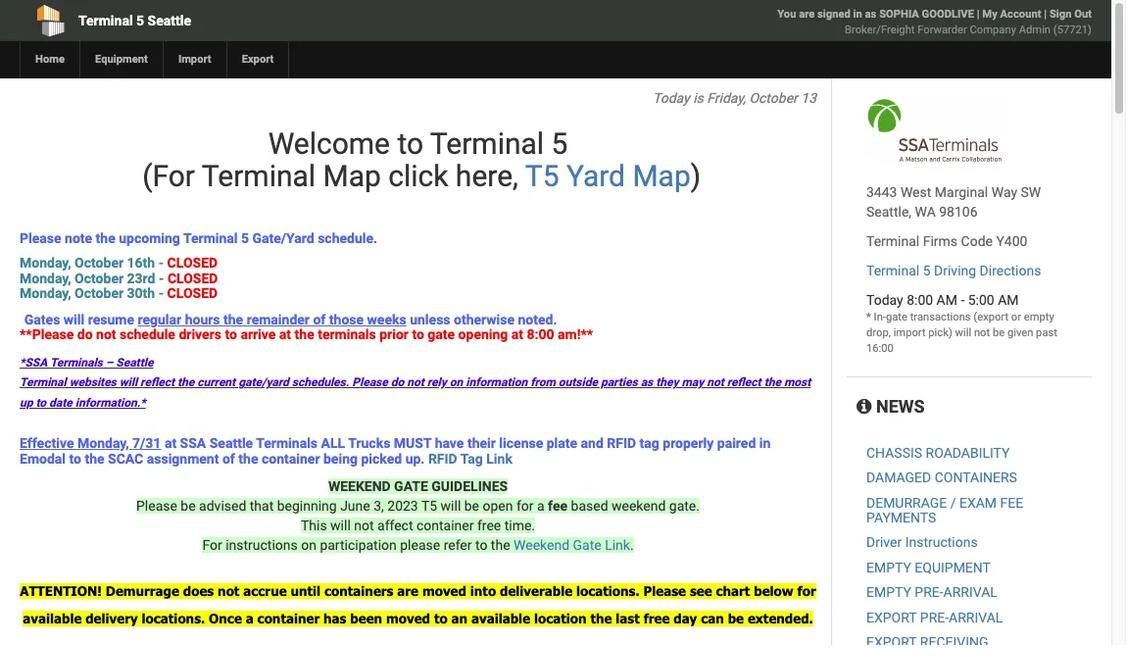 Task type: locate. For each thing, give the bounding box(es) containing it.
arrival down "equipment"
[[944, 585, 998, 600]]

0 horizontal spatial map
[[323, 159, 381, 193]]

0 horizontal spatial gate
[[428, 326, 455, 342]]

from
[[531, 376, 556, 390]]

0 vertical spatial seattle
[[148, 13, 191, 28]]

import
[[894, 327, 926, 339]]

1 vertical spatial for
[[798, 583, 817, 599]]

1 horizontal spatial on
[[450, 376, 463, 390]]

1 horizontal spatial are
[[799, 8, 815, 21]]

0 vertical spatial for
[[517, 498, 534, 514]]

terminal 5 driving directions
[[867, 263, 1042, 278]]

seattle right ssa
[[210, 436, 253, 451]]

*
[[867, 311, 872, 324]]

gate inside the today                                                                                                                                                                                                                                                                                                                                                                                                                                                                                                                                                                                                                                                                                                           8:00 am - 5:00 am * in-gate transactions (export or empty drop, import pick) will not be given past 16:00
[[886, 311, 908, 324]]

8:00 up transactions
[[907, 292, 934, 308]]

1 horizontal spatial link
[[605, 537, 630, 553]]

t5 right the 2023
[[422, 498, 437, 514]]

1 horizontal spatial a
[[537, 498, 545, 514]]

container inside 'at ssa seattle terminals all trucks must have their license plate and rfid tag properly paired in emodal to the scac assignment of the container being picked up.'
[[262, 451, 320, 466]]

do inside gates will resume regular hours the remainder of those weeks unless otherwise noted. **please do not schedule drivers to arrive at the terminals prior to gate opening at 8:00 am!**
[[77, 326, 93, 342]]

of
[[313, 311, 326, 327], [223, 451, 235, 466]]

0 vertical spatial gate
[[886, 311, 908, 324]]

websites
[[69, 376, 116, 390]]

in right paired
[[760, 436, 771, 451]]

0 horizontal spatial for
[[517, 498, 534, 514]]

1 vertical spatial of
[[223, 451, 235, 466]]

1 horizontal spatial in
[[854, 8, 863, 21]]

on right the rely
[[450, 376, 463, 390]]

free inside attention! demurrage does not accrue until containers are moved into deliverable locations. please see chart below for available delivery locations. once a container has been moved to an available location the last free day can be extended.
[[644, 611, 670, 627]]

not up once
[[218, 583, 240, 599]]

yard
[[567, 159, 626, 193]]

t5 inside weekend gate guidelines please be advised that beginning june 3, 2023 t5 will be open for a fee based weekend gate. this will not affect container free time. for instructions on participation please refer to the weekend gate link .
[[422, 498, 437, 514]]

prior
[[380, 326, 409, 342]]

1 horizontal spatial rfid
[[607, 436, 637, 451]]

hours
[[185, 311, 220, 327]]

1 horizontal spatial today
[[867, 292, 904, 308]]

0 vertical spatial link
[[487, 451, 513, 466]]

seattle right –
[[116, 356, 153, 370]]

8:00 left am!**
[[527, 326, 555, 342]]

map
[[323, 159, 381, 193], [633, 159, 691, 193]]

import link
[[163, 41, 226, 78]]

terminals up websites
[[50, 356, 103, 370]]

1 empty from the top
[[867, 560, 912, 575]]

please inside attention! demurrage does not accrue until containers are moved into deliverable locations. please see chart below for available delivery locations. once a container has been moved to an available location the last free day can be extended.
[[644, 583, 686, 599]]

1 vertical spatial empty
[[867, 585, 912, 600]]

0 horizontal spatial t5
[[422, 498, 437, 514]]

the inside weekend gate guidelines please be advised that beginning june 3, 2023 t5 will be open for a fee based weekend gate. this will not affect container free time. for instructions on participation please refer to the weekend gate link .
[[491, 537, 510, 553]]

0 vertical spatial do
[[77, 326, 93, 342]]

be right can
[[728, 611, 744, 627]]

rfid
[[607, 436, 637, 451], [428, 451, 458, 466]]

moved up an
[[423, 583, 467, 599]]

are inside attention! demurrage does not accrue until containers are moved into deliverable locations. please see chart below for available delivery locations. once a container has been moved to an available location the last free day can be extended.
[[397, 583, 419, 599]]

be down '(export'
[[993, 327, 1005, 339]]

not inside attention! demurrage does not accrue until containers are moved into deliverable locations. please see chart below for available delivery locations. once a container has been moved to an available location the last free day can be extended.
[[218, 583, 240, 599]]

- left "5:00"
[[961, 292, 965, 308]]

0 vertical spatial terminals
[[50, 356, 103, 370]]

will down guidelines
[[441, 498, 461, 514]]

1 vertical spatial gate
[[428, 326, 455, 342]]

not inside the today                                                                                                                                                                                                                                                                                                                                                                                                                                                                                                                                                                                                                                                                                                           8:00 am - 5:00 am * in-gate transactions (export or empty drop, import pick) will not be given past 16:00
[[975, 327, 990, 339]]

be left advised
[[181, 498, 196, 514]]

transactions
[[911, 311, 971, 324]]

for
[[202, 537, 222, 553]]

are right you
[[799, 8, 815, 21]]

0 vertical spatial today
[[653, 90, 690, 106]]

on
[[450, 376, 463, 390], [301, 537, 317, 553]]

resume
[[88, 311, 134, 327]]

please right schedules.
[[352, 376, 388, 390]]

have
[[435, 436, 464, 451]]

0 vertical spatial free
[[477, 518, 501, 533]]

1 horizontal spatial free
[[644, 611, 670, 627]]

| left my
[[977, 8, 980, 21]]

to right emodal
[[69, 451, 81, 466]]

1 horizontal spatial terminals
[[256, 436, 318, 451]]

1 vertical spatial seattle
[[116, 356, 153, 370]]

the
[[96, 230, 115, 246], [224, 311, 243, 327], [295, 326, 314, 342], [177, 376, 194, 390], [764, 376, 781, 390], [85, 451, 105, 466], [239, 451, 258, 466], [491, 537, 510, 553], [591, 611, 612, 627]]

at
[[279, 326, 291, 342], [512, 326, 524, 342], [165, 436, 177, 451]]

to inside 'at ssa seattle terminals all trucks must have their license plate and rfid tag properly paired in emodal to the scac assignment of the container being picked up.'
[[69, 451, 81, 466]]

here,
[[456, 159, 519, 193]]

link
[[487, 451, 513, 466], [605, 537, 630, 553]]

0 vertical spatial t5
[[525, 159, 559, 193]]

a left fee at the bottom of page
[[537, 498, 545, 514]]

1 vertical spatial moved
[[386, 611, 430, 627]]

info circle image
[[857, 398, 872, 416]]

1 vertical spatial terminals
[[256, 436, 318, 451]]

roadability
[[926, 445, 1010, 461]]

3443 west marginal way sw seattle, wa 98106
[[867, 184, 1042, 220]]

as left they
[[641, 376, 653, 390]]

1 vertical spatial 8:00
[[527, 326, 555, 342]]

| left sign
[[1045, 8, 1047, 21]]

given
[[1008, 327, 1034, 339]]

free left day
[[644, 611, 670, 627]]

terminals
[[50, 356, 103, 370], [256, 436, 318, 451]]

equipment
[[95, 53, 148, 66]]

5 left gate/yard
[[241, 230, 249, 246]]

at left ssa
[[165, 436, 177, 451]]

will up information.*
[[119, 376, 137, 390]]

the right the hours
[[224, 311, 243, 327]]

the up that
[[239, 451, 258, 466]]

container inside attention! demurrage does not accrue until containers are moved into deliverable locations. please see chart below for available delivery locations. once a container has been moved to an available location the last free day can be extended.
[[257, 611, 320, 627]]

1 vertical spatial free
[[644, 611, 670, 627]]

pre- down the empty equipment link
[[915, 585, 944, 600]]

1 horizontal spatial gate
[[886, 311, 908, 324]]

1 horizontal spatial do
[[391, 376, 404, 390]]

chassis
[[867, 445, 923, 461]]

map right "yard"
[[633, 159, 691, 193]]

for up time.
[[517, 498, 534, 514]]

1 vertical spatial on
[[301, 537, 317, 553]]

0 horizontal spatial on
[[301, 537, 317, 553]]

today inside the today                                                                                                                                                                                                                                                                                                                                                                                                                                                                                                                                                                                                                                                                                                           8:00 am - 5:00 am * in-gate transactions (export or empty drop, import pick) will not be given past 16:00
[[867, 292, 904, 308]]

seattle inside '*ssa terminals – seattle terminal websites will reflect the current gate/yard schedules. please do not rely on information from outside parties as they may not reflect the most up to date information.*'
[[116, 356, 153, 370]]

at right arrive
[[279, 326, 291, 342]]

container down until
[[257, 611, 320, 627]]

containers
[[935, 470, 1018, 486]]

of inside gates will resume regular hours the remainder of those weeks unless otherwise noted. **please do not schedule drivers to arrive at the terminals prior to gate opening at 8:00 am!**
[[313, 311, 326, 327]]

0 vertical spatial on
[[450, 376, 463, 390]]

be
[[993, 327, 1005, 339], [181, 498, 196, 514], [465, 498, 480, 514], [728, 611, 744, 627]]

please left 'note'
[[20, 230, 61, 246]]

are down please
[[397, 583, 419, 599]]

0 horizontal spatial 8:00
[[527, 326, 555, 342]]

2 vertical spatial seattle
[[210, 436, 253, 451]]

available
[[23, 611, 82, 627], [472, 611, 531, 627]]

0 horizontal spatial of
[[223, 451, 235, 466]]

seattle inside 'at ssa seattle terminals all trucks must have their license plate and rfid tag properly paired in emodal to the scac assignment of the container being picked up.'
[[210, 436, 253, 451]]

t5 left "yard"
[[525, 159, 559, 193]]

do right **please
[[77, 326, 93, 342]]

0 horizontal spatial terminals
[[50, 356, 103, 370]]

be down guidelines
[[465, 498, 480, 514]]

2 reflect from the left
[[727, 376, 762, 390]]

terminal 5 seattle image
[[867, 98, 1003, 163]]

the left last
[[591, 611, 612, 627]]

(for
[[142, 159, 195, 193]]

locations. up last
[[577, 583, 640, 599]]

free inside weekend gate guidelines please be advised that beginning june 3, 2023 t5 will be open for a fee based weekend gate. this will not affect container free time. for instructions on participation please refer to the weekend gate link .
[[477, 518, 501, 533]]

free down open
[[477, 518, 501, 533]]

terminals left all
[[256, 436, 318, 451]]

to right prior
[[412, 326, 424, 342]]

the right 'note'
[[96, 230, 115, 246]]

will down june
[[331, 518, 351, 533]]

not up –
[[96, 326, 116, 342]]

1 horizontal spatial for
[[798, 583, 817, 599]]

not
[[96, 326, 116, 342], [975, 327, 990, 339], [407, 376, 424, 390], [707, 376, 724, 390], [354, 518, 374, 533], [218, 583, 240, 599]]

the inside attention! demurrage does not accrue until containers are moved into deliverable locations. please see chart below for available delivery locations. once a container has been moved to an available location the last free day can be extended.
[[591, 611, 612, 627]]

not inside gates will resume regular hours the remainder of those weeks unless otherwise noted. **please do not schedule drivers to arrive at the terminals prior to gate opening at 8:00 am!**
[[96, 326, 116, 342]]

rfid inside 'at ssa seattle terminals all trucks must have their license plate and rfid tag properly paired in emodal to the scac assignment of the container being picked up.'
[[607, 436, 637, 451]]

2 closed from the top
[[168, 270, 218, 286]]

0 vertical spatial are
[[799, 8, 815, 21]]

1 vertical spatial a
[[246, 611, 254, 627]]

1 horizontal spatial am
[[998, 292, 1019, 308]]

below
[[754, 583, 794, 599]]

can
[[701, 611, 724, 627]]

at inside 'at ssa seattle terminals all trucks must have their license plate and rfid tag properly paired in emodal to the scac assignment of the container being picked up.'
[[165, 436, 177, 451]]

empty down driver
[[867, 560, 912, 575]]

0 horizontal spatial today
[[653, 90, 690, 106]]

terminal firms code y400
[[867, 233, 1028, 249]]

terminal 5 driving directions link
[[867, 263, 1042, 278]]

0 horizontal spatial available
[[23, 611, 82, 627]]

**please
[[20, 326, 74, 342]]

1 horizontal spatial as
[[865, 8, 877, 21]]

not right may
[[707, 376, 724, 390]]

please inside please note the upcoming terminal 5 gate/yard schedule. monday, october 16th - closed monday, october 23rd - closed monday, october 30th - closed
[[20, 230, 61, 246]]

exam
[[960, 495, 997, 510]]

do inside '*ssa terminals – seattle terminal websites will reflect the current gate/yard schedules. please do not rely on information from outside parties as they may not reflect the most up to date information.*'
[[391, 376, 404, 390]]

2 vertical spatial container
[[257, 611, 320, 627]]

gate up import
[[886, 311, 908, 324]]

this
[[301, 518, 327, 533]]

until
[[291, 583, 321, 599]]

for inside weekend gate guidelines please be advised that beginning june 3, 2023 t5 will be open for a fee based weekend gate. this will not affect container free time. for instructions on participation please refer to the weekend gate link .
[[517, 498, 534, 514]]

0 horizontal spatial free
[[477, 518, 501, 533]]

rfid tag link link
[[428, 451, 516, 466]]

for right below
[[798, 583, 817, 599]]

of right ssa
[[223, 451, 235, 466]]

0 vertical spatial in
[[854, 8, 863, 21]]

0 vertical spatial pre-
[[915, 585, 944, 600]]

will right the pick)
[[956, 327, 972, 339]]

1 vertical spatial in
[[760, 436, 771, 451]]

seattle,
[[867, 204, 912, 220]]

may
[[682, 376, 704, 390]]

am
[[937, 292, 958, 308], [998, 292, 1019, 308]]

demurrage
[[867, 495, 947, 510]]

0 horizontal spatial |
[[977, 8, 980, 21]]

0 vertical spatial 8:00
[[907, 292, 934, 308]]

1 horizontal spatial map
[[633, 159, 691, 193]]

1 horizontal spatial available
[[472, 611, 531, 627]]

0 horizontal spatial am
[[937, 292, 958, 308]]

link inside weekend gate guidelines please be advised that beginning june 3, 2023 t5 will be open for a fee based weekend gate. this will not affect container free time. for instructions on participation please refer to the weekend gate link .
[[605, 537, 630, 553]]

a
[[537, 498, 545, 514], [246, 611, 254, 627]]

1 horizontal spatial reflect
[[727, 376, 762, 390]]

on down this
[[301, 537, 317, 553]]

-
[[159, 255, 164, 271], [159, 270, 164, 286], [159, 286, 164, 301], [961, 292, 965, 308]]

1 horizontal spatial locations.
[[577, 583, 640, 599]]

account
[[1001, 8, 1042, 21]]

been
[[350, 611, 383, 627]]

available down attention!
[[23, 611, 82, 627]]

1 vertical spatial link
[[605, 537, 630, 553]]

of left those
[[313, 311, 326, 327]]

those
[[329, 311, 364, 327]]

demurrage
[[106, 583, 179, 599]]

today up in-
[[867, 292, 904, 308]]

1 horizontal spatial of
[[313, 311, 326, 327]]

please up day
[[644, 583, 686, 599]]

please note the upcoming terminal 5 gate/yard schedule. monday, october 16th - closed monday, october 23rd - closed monday, october 30th - closed
[[20, 230, 378, 301]]

at right opening at the left
[[512, 326, 524, 342]]

0 vertical spatial a
[[537, 498, 545, 514]]

marginal
[[935, 184, 989, 200]]

to right welcome
[[398, 126, 424, 161]]

to inside weekend gate guidelines please be advised that beginning june 3, 2023 t5 will be open for a fee based weekend gate. this will not affect container free time. for instructions on participation please refer to the weekend gate link .
[[476, 537, 488, 553]]

to right up
[[36, 396, 46, 410]]

october down 'note'
[[75, 255, 124, 271]]

1 | from the left
[[977, 8, 980, 21]]

1 horizontal spatial 8:00
[[907, 292, 934, 308]]

2 map from the left
[[633, 159, 691, 193]]

gates
[[24, 311, 60, 327]]

will inside '*ssa terminals – seattle terminal websites will reflect the current gate/yard schedules. please do not rely on information from outside parties as they may not reflect the most up to date information.*'
[[119, 376, 137, 390]]

1 vertical spatial locations.
[[142, 611, 205, 627]]

rfid left tag
[[607, 436, 637, 451]]

gate left opening at the left
[[428, 326, 455, 342]]

map up schedule.
[[323, 159, 381, 193]]

1 vertical spatial arrival
[[949, 609, 1003, 625]]

0 vertical spatial of
[[313, 311, 326, 327]]

last
[[616, 611, 640, 627]]

forwarder
[[918, 24, 968, 36]]

0 horizontal spatial at
[[165, 436, 177, 451]]

date
[[49, 396, 72, 410]]

0 horizontal spatial a
[[246, 611, 254, 627]]

locations.
[[577, 583, 640, 599], [142, 611, 205, 627]]

1 horizontal spatial |
[[1045, 8, 1047, 21]]

- right 23rd
[[159, 270, 164, 286]]

not up participation
[[354, 518, 374, 533]]

guidelines
[[432, 478, 508, 494]]

reflect right may
[[727, 376, 762, 390]]

seattle up import
[[148, 13, 191, 28]]

time.
[[505, 518, 535, 533]]

not down '(export'
[[975, 327, 990, 339]]

1 am from the left
[[937, 292, 958, 308]]

0 vertical spatial as
[[865, 8, 877, 21]]

deliverable
[[500, 583, 573, 599]]

free
[[477, 518, 501, 533], [644, 611, 670, 627]]

13
[[801, 90, 817, 106]]

will right gates
[[64, 311, 85, 327]]

damaged containers link
[[867, 470, 1018, 486]]

empty up 'export'
[[867, 585, 912, 600]]

today left is
[[653, 90, 690, 106]]

1 vertical spatial do
[[391, 376, 404, 390]]

a right once
[[246, 611, 254, 627]]

5 right 'here,'
[[552, 126, 568, 161]]

west
[[901, 184, 932, 200]]

today is friday, october 13
[[653, 90, 817, 106]]

in inside you are signed in as sophia goodlive | my account | sign out broker/freight forwarder company admin (57721)
[[854, 8, 863, 21]]

1 vertical spatial today
[[867, 292, 904, 308]]

0 vertical spatial container
[[262, 451, 320, 466]]

- right 30th
[[159, 286, 164, 301]]

will
[[64, 311, 85, 327], [956, 327, 972, 339], [119, 376, 137, 390], [441, 498, 461, 514], [331, 518, 351, 533]]

0 vertical spatial empty
[[867, 560, 912, 575]]

the inside please note the upcoming terminal 5 gate/yard schedule. monday, october 16th - closed monday, october 23rd - closed monday, october 30th - closed
[[96, 230, 115, 246]]

containers
[[325, 583, 394, 599]]

attention!
[[20, 583, 102, 599]]

1 vertical spatial as
[[641, 376, 653, 390]]

1 vertical spatial container
[[417, 518, 474, 533]]

not inside weekend gate guidelines please be advised that beginning june 3, 2023 t5 will be open for a fee based weekend gate. this will not affect container free time. for instructions on participation please refer to the weekend gate link .
[[354, 518, 374, 533]]

of inside 'at ssa seattle terminals all trucks must have their license plate and rfid tag properly paired in emodal to the scac assignment of the container being picked up.'
[[223, 451, 235, 466]]

link right tag
[[487, 451, 513, 466]]

(57721)
[[1054, 24, 1092, 36]]

monday,
[[20, 255, 71, 271], [20, 270, 71, 286], [20, 286, 71, 301], [77, 436, 129, 451]]

does
[[183, 583, 214, 599]]

extended.
[[748, 611, 814, 627]]

pre- down empty pre-arrival link
[[921, 609, 949, 625]]

container left all
[[262, 451, 320, 466]]

to inside '*ssa terminals – seattle terminal websites will reflect the current gate/yard schedules. please do not rely on information from outside parties as they may not reflect the most up to date information.*'
[[36, 396, 46, 410]]

fee
[[1001, 495, 1024, 510]]

the down time.
[[491, 537, 510, 553]]

0 horizontal spatial are
[[397, 583, 419, 599]]

please inside '*ssa terminals – seattle terminal websites will reflect the current gate/yard schedules. please do not rely on information from outside parties as they may not reflect the most up to date information.*'
[[352, 376, 388, 390]]

as up broker/freight
[[865, 8, 877, 21]]

please down assignment
[[136, 498, 177, 514]]

1 vertical spatial t5
[[422, 498, 437, 514]]

link right gate on the bottom of page
[[605, 537, 630, 553]]

june
[[340, 498, 370, 514]]

0 horizontal spatial reflect
[[140, 376, 175, 390]]

0 horizontal spatial locations.
[[142, 611, 205, 627]]

reflect down the 'schedule'
[[140, 376, 175, 390]]

1 horizontal spatial t5
[[525, 159, 559, 193]]

y400
[[997, 233, 1028, 249]]

|
[[977, 8, 980, 21], [1045, 8, 1047, 21]]

1 available from the left
[[23, 611, 82, 627]]

to right refer
[[476, 537, 488, 553]]

in right signed
[[854, 8, 863, 21]]

0 horizontal spatial do
[[77, 326, 93, 342]]

rfid right up.
[[428, 451, 458, 466]]

0 horizontal spatial as
[[641, 376, 653, 390]]

once
[[209, 611, 242, 627]]

1 vertical spatial are
[[397, 583, 419, 599]]

upcoming
[[119, 230, 180, 246]]

container up refer
[[417, 518, 474, 533]]

beginning
[[277, 498, 337, 514]]

trucks
[[348, 436, 391, 451]]

0 horizontal spatial in
[[760, 436, 771, 451]]

gate
[[573, 537, 602, 553]]

broker/freight
[[845, 24, 915, 36]]

remainder
[[247, 311, 310, 327]]

terminal inside please note the upcoming terminal 5 gate/yard schedule. monday, october 16th - closed monday, october 23rd - closed monday, october 30th - closed
[[183, 230, 238, 246]]

do left the rely
[[391, 376, 404, 390]]



Task type: vqa. For each thing, say whether or not it's contained in the screenshot.
middle THE PLEASE
no



Task type: describe. For each thing, give the bounding box(es) containing it.
to inside welcome to terminal 5 (for terminal map click here, t5 yard map )
[[398, 126, 424, 161]]

refer
[[444, 537, 472, 553]]

be inside attention! demurrage does not accrue until containers are moved into deliverable locations. please see chart below for available delivery locations. once a container has been moved to an available location the last free day can be extended.
[[728, 611, 744, 627]]

23rd
[[127, 270, 155, 286]]

gate
[[394, 478, 428, 494]]

empty equipment link
[[867, 560, 991, 575]]

5 up "equipment"
[[136, 13, 144, 28]]

0 horizontal spatial rfid
[[428, 451, 458, 466]]

driver
[[867, 535, 902, 550]]

as inside '*ssa terminals – seattle terminal websites will reflect the current gate/yard schedules. please do not rely on information from outside parties as they may not reflect the most up to date information.*'
[[641, 376, 653, 390]]

container inside weekend gate guidelines please be advised that beginning june 3, 2023 t5 will be open for a fee based weekend gate. this will not affect container free time. for instructions on participation please refer to the weekend gate link .
[[417, 518, 474, 533]]

open
[[483, 498, 513, 514]]

today for today                                                                                                                                                                                                                                                                                                                                                                                                                                                                                                                                                                                                                                                                                                           8:00 am - 5:00 am * in-gate transactions (export or empty drop, import pick) will not be given past 16:00
[[867, 292, 904, 308]]

october up resume
[[75, 286, 124, 301]]

all
[[321, 436, 345, 451]]

the left current
[[177, 376, 194, 390]]

today for today is friday, october 13
[[653, 90, 690, 106]]

equipment
[[915, 560, 991, 575]]

2 | from the left
[[1045, 8, 1047, 21]]

empty pre-arrival link
[[867, 585, 998, 600]]

2 available from the left
[[472, 611, 531, 627]]

gate.
[[670, 498, 700, 514]]

to left arrive
[[225, 326, 237, 342]]

on inside '*ssa terminals – seattle terminal websites will reflect the current gate/yard schedules. please do not rely on information from outside parties as they may not reflect the most up to date information.*'
[[450, 376, 463, 390]]

advised
[[199, 498, 246, 514]]

being
[[324, 451, 358, 466]]

0 vertical spatial locations.
[[577, 583, 640, 599]]

gates will resume regular hours the remainder of those weeks unless otherwise noted. **please do not schedule drivers to arrive at the terminals prior to gate opening at 8:00 am!**
[[20, 311, 593, 342]]

export link
[[226, 41, 289, 78]]

home link
[[20, 41, 79, 78]]

noted.
[[518, 311, 557, 327]]

98106
[[940, 204, 978, 220]]

scac
[[108, 451, 143, 466]]

wa
[[915, 204, 936, 220]]

participation
[[320, 537, 397, 553]]

0 horizontal spatial link
[[487, 451, 513, 466]]

export pre-arrival link
[[867, 609, 1003, 625]]

5 inside welcome to terminal 5 (for terminal map click here, t5 yard map )
[[552, 126, 568, 161]]

- inside the today                                                                                                                                                                                                                                                                                                                                                                                                                                                                                                                                                                                                                                                                                                           8:00 am - 5:00 am * in-gate transactions (export or empty drop, import pick) will not be given past 16:00
[[961, 292, 965, 308]]

weekend
[[328, 478, 391, 494]]

delivery
[[86, 611, 138, 627]]

2 am from the left
[[998, 292, 1019, 308]]

tag
[[461, 451, 483, 466]]

october left 23rd
[[75, 270, 124, 286]]

instructions
[[906, 535, 978, 550]]

0 vertical spatial arrival
[[944, 585, 998, 600]]

t5 inside welcome to terminal 5 (for terminal map click here, t5 yard map )
[[525, 159, 559, 193]]

you are signed in as sophia goodlive | my account | sign out broker/freight forwarder company admin (57721)
[[778, 8, 1092, 36]]

on inside weekend gate guidelines please be advised that beginning june 3, 2023 t5 will be open for a fee based weekend gate. this will not affect container free time. for instructions on participation please refer to the weekend gate link .
[[301, 537, 317, 553]]

my
[[983, 8, 998, 21]]

drivers
[[179, 326, 222, 342]]

in-
[[874, 311, 886, 324]]

up.
[[406, 451, 425, 466]]

terminals inside '*ssa terminals – seattle terminal websites will reflect the current gate/yard schedules. please do not rely on information from outside parties as they may not reflect the most up to date information.*'
[[50, 356, 103, 370]]

1 horizontal spatial at
[[279, 326, 291, 342]]

in inside 'at ssa seattle terminals all trucks must have their license plate and rfid tag properly paired in emodal to the scac assignment of the container being picked up.'
[[760, 436, 771, 451]]

weekend
[[612, 498, 666, 514]]

for inside attention! demurrage does not accrue until containers are moved into deliverable locations. please see chart below for available delivery locations. once a container has been moved to an available location the last free day can be extended.
[[798, 583, 817, 599]]

- right 16th
[[159, 255, 164, 271]]

my account link
[[983, 8, 1042, 21]]

today                                                                                                                                                                                                                                                                                                                                                                                                                                                                                                                                                                                                                                                                                                           8:00 am - 5:00 am * in-gate transactions (export or empty drop, import pick) will not be given past 16:00
[[867, 292, 1058, 355]]

ssa
[[180, 436, 206, 451]]

outside
[[559, 376, 598, 390]]

empty
[[1024, 311, 1055, 324]]

to inside attention! demurrage does not accrue until containers are moved into deliverable locations. please see chart below for available delivery locations. once a container has been moved to an available location the last free day can be extended.
[[434, 611, 448, 627]]

3,
[[374, 498, 384, 514]]

assignment
[[147, 451, 219, 466]]

t5 yard map link
[[525, 159, 691, 193]]

schedules.
[[292, 376, 349, 390]]

not left the rely
[[407, 376, 424, 390]]

as inside you are signed in as sophia goodlive | my account | sign out broker/freight forwarder company admin (57721)
[[865, 8, 877, 21]]

news
[[872, 396, 925, 417]]

affect
[[378, 518, 413, 533]]

terminals inside 'at ssa seattle terminals all trucks must have their license plate and rfid tag properly paired in emodal to the scac assignment of the container being picked up.'
[[256, 436, 318, 451]]

*ssa terminals – seattle terminal websites will reflect the current gate/yard schedules. please do not rely on information from outside parties as they may not reflect the most up to date information.*
[[20, 356, 811, 410]]

chart
[[716, 583, 750, 599]]

up
[[20, 396, 33, 410]]

driving
[[934, 263, 977, 278]]

their
[[468, 436, 496, 451]]

)
[[691, 159, 701, 193]]

most
[[784, 376, 811, 390]]

will inside gates will resume regular hours the remainder of those weeks unless otherwise noted. **please do not schedule drivers to arrive at the terminals prior to gate opening at 8:00 am!**
[[64, 311, 85, 327]]

1 reflect from the left
[[140, 376, 175, 390]]

location
[[534, 611, 587, 627]]

5 inside please note the upcoming terminal 5 gate/yard schedule. monday, october 16th - closed monday, october 23rd - closed monday, october 30th - closed
[[241, 230, 249, 246]]

16:00
[[867, 342, 894, 355]]

0 vertical spatial moved
[[423, 583, 467, 599]]

please inside weekend gate guidelines please be advised that beginning june 3, 2023 t5 will be open for a fee based weekend gate. this will not affect container free time. for instructions on participation please refer to the weekend gate link .
[[136, 498, 177, 514]]

parties
[[601, 376, 638, 390]]

signed
[[818, 8, 851, 21]]

damaged
[[867, 470, 932, 486]]

sign out link
[[1050, 8, 1092, 21]]

1 closed from the top
[[167, 255, 218, 271]]

.
[[630, 537, 634, 553]]

8:00 inside the today                                                                                                                                                                                                                                                                                                                                                                                                                                                                                                                                                                                                                                                                                                           8:00 am - 5:00 am * in-gate transactions (export or empty drop, import pick) will not be given past 16:00
[[907, 292, 934, 308]]

effective
[[20, 436, 74, 451]]

a inside attention! demurrage does not accrue until containers are moved into deliverable locations. please see chart below for available delivery locations. once a container has been moved to an available location the last free day can be extended.
[[246, 611, 254, 627]]

sign
[[1050, 8, 1072, 21]]

8:00 inside gates will resume regular hours the remainder of those weeks unless otherwise noted. **please do not schedule drivers to arrive at the terminals prior to gate opening at 8:00 am!**
[[527, 326, 555, 342]]

seattle for at
[[210, 436, 253, 451]]

1 vertical spatial pre-
[[921, 609, 949, 625]]

are inside you are signed in as sophia goodlive | my account | sign out broker/freight forwarder company admin (57721)
[[799, 8, 815, 21]]

picked
[[361, 451, 402, 466]]

2 horizontal spatial at
[[512, 326, 524, 342]]

the left scac in the bottom of the page
[[85, 451, 105, 466]]

1 map from the left
[[323, 159, 381, 193]]

tag
[[640, 436, 660, 451]]

be inside the today                                                                                                                                                                                                                                                                                                                                                                                                                                                                                                                                                                                                                                                                                                           8:00 am - 5:00 am * in-gate transactions (export or empty drop, import pick) will not be given past 16:00
[[993, 327, 1005, 339]]

5 left driving
[[923, 263, 931, 278]]

2023
[[388, 498, 418, 514]]

terminal inside '*ssa terminals – seattle terminal websites will reflect the current gate/yard schedules. please do not rely on information from outside parties as they may not reflect the most up to date information.*'
[[20, 376, 66, 390]]

an
[[452, 611, 468, 627]]

3 closed from the top
[[167, 286, 218, 301]]

chassis roadability damaged containers demurrage / exam fee payments driver instructions empty equipment empty pre-arrival export pre-arrival
[[867, 445, 1024, 625]]

the left terminals
[[295, 326, 314, 342]]

instructions
[[226, 537, 298, 553]]

company
[[970, 24, 1017, 36]]

2 empty from the top
[[867, 585, 912, 600]]

will inside the today                                                                                                                                                                                                                                                                                                                                                                                                                                                                                                                                                                                                                                                                                                           8:00 am - 5:00 am * in-gate transactions (export or empty drop, import pick) will not be given past 16:00
[[956, 327, 972, 339]]

pick)
[[929, 327, 953, 339]]

terminal 5 seattle link
[[20, 0, 449, 41]]

the left most
[[764, 376, 781, 390]]

gate inside gates will resume regular hours the remainder of those weeks unless otherwise noted. **please do not schedule drivers to arrive at the terminals prior to gate opening at 8:00 am!**
[[428, 326, 455, 342]]

accrue
[[243, 583, 287, 599]]

am!**
[[558, 326, 593, 342]]

october left "13"
[[750, 90, 798, 106]]

is
[[693, 90, 704, 106]]

schedule
[[120, 326, 175, 342]]

current
[[197, 376, 235, 390]]

a inside weekend gate guidelines please be advised that beginning june 3, 2023 t5 will be open for a fee based weekend gate. this will not affect container free time. for instructions on participation please refer to the weekend gate link .
[[537, 498, 545, 514]]

attention! demurrage does not accrue until containers are moved into deliverable locations. please see chart below for available delivery locations. once a container has been moved to an available location the last free day can be extended.
[[20, 583, 817, 627]]

properly
[[663, 436, 714, 451]]

seattle for terminal
[[148, 13, 191, 28]]

16th
[[127, 255, 155, 271]]

home
[[35, 53, 65, 66]]



